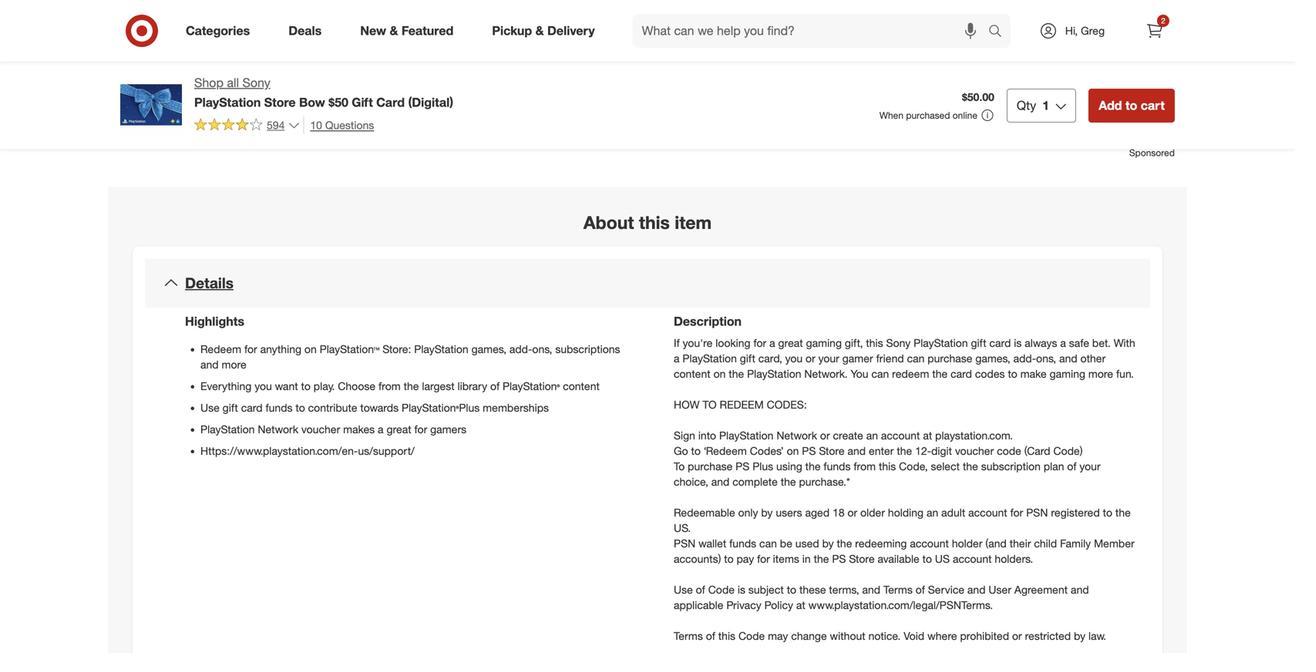 Task type: locate. For each thing, give the bounding box(es) containing it.
1 horizontal spatial code
[[739, 629, 765, 643]]

purchase.*
[[799, 475, 850, 489]]

ps up complete
[[736, 460, 750, 473]]

image of playstation store bow $50 gift card (digital) image
[[120, 74, 182, 136]]

2 vertical spatial card
[[241, 401, 263, 415]]

and down "safe"
[[1060, 352, 1078, 365]]

1 horizontal spatial network
[[777, 429, 817, 442]]

(and
[[986, 537, 1007, 550]]

(digital)
[[408, 95, 453, 110]]

card
[[990, 336, 1011, 350], [951, 367, 972, 381], [241, 401, 263, 415]]

at down "these"
[[796, 598, 806, 612]]

& for new
[[390, 23, 398, 38]]

an inside "redeemable only by users aged 18 or older holding an adult account for psn registered to the us. psn wallet funds can be used by the redeeming account holder (and their child family member accounts) to pay for items in the ps store available to us account holders."
[[927, 506, 939, 519]]

on up to
[[714, 367, 726, 381]]

account up (and
[[969, 506, 1008, 519]]

used
[[796, 537, 819, 550]]

0 vertical spatial store
[[264, 95, 296, 110]]

always
[[1025, 336, 1058, 350]]

store inside "redeemable only by users aged 18 or older holding an adult account for psn registered to the us. psn wallet funds can be used by the redeeming account holder (and their child family member accounts) to pay for items in the ps store available to us account holders."
[[849, 552, 875, 566]]

0 vertical spatial terms
[[884, 583, 913, 596]]

1 horizontal spatial is
[[1014, 336, 1022, 350]]

sony right all
[[243, 75, 270, 90]]

1 vertical spatial great
[[387, 423, 411, 436]]

funds down "want"
[[266, 401, 293, 415]]

your down code)
[[1080, 460, 1101, 473]]

on right anything
[[305, 342, 317, 356]]

ons, inside if you're looking for a great gaming gift, this sony playstation gift card is always a safe bet. with a playstation gift card, you or your gamer friend can purchase games, add-ons, and other content on the playstation network. you can redeem the card codes to make gaming more fun.
[[1036, 352, 1057, 365]]

games,
[[472, 342, 507, 356], [976, 352, 1011, 365]]

card
[[376, 95, 405, 110]]

2 vertical spatial store
[[849, 552, 875, 566]]

available
[[878, 552, 920, 566]]

1 horizontal spatial sony
[[886, 336, 911, 350]]

wallet
[[699, 537, 727, 550]]

2 vertical spatial ps
[[832, 552, 846, 566]]

1 horizontal spatial psn
[[1026, 506, 1048, 519]]

items
[[773, 552, 800, 566]]

us
[[935, 552, 950, 566]]

1 horizontal spatial terms
[[884, 583, 913, 596]]

subject
[[749, 583, 784, 596]]

details
[[185, 274, 234, 292]]

redeemable only by users aged 18 or older holding an adult account for psn registered to the us. psn wallet funds can be used by the redeeming account holder (and their child family member accounts) to pay for items in the ps store available to us account holders.
[[674, 506, 1135, 566]]

2 vertical spatial can
[[760, 537, 777, 550]]

by
[[761, 506, 773, 519], [822, 537, 834, 550], [1074, 629, 1086, 643]]

1 horizontal spatial you
[[785, 352, 803, 365]]

holders.
[[995, 552, 1034, 566]]

gaming down other
[[1050, 367, 1086, 381]]

1 horizontal spatial on
[[714, 367, 726, 381]]

the down using on the right
[[781, 475, 796, 489]]

or right 18 at the bottom of the page
[[848, 506, 858, 519]]

0 horizontal spatial code
[[708, 583, 735, 596]]

gaming
[[806, 336, 842, 350], [1050, 367, 1086, 381]]

0 horizontal spatial is
[[738, 583, 746, 596]]

playstation up codes'
[[719, 429, 774, 442]]

you're
[[683, 336, 713, 350]]

1 horizontal spatial voucher
[[955, 444, 994, 458]]

&
[[390, 23, 398, 38], [536, 23, 544, 38]]

0 vertical spatial is
[[1014, 336, 1022, 350]]

can inside "redeemable only by users aged 18 or older holding an adult account for psn registered to the us. psn wallet funds can be used by the redeeming account holder (and their child family member accounts) to pay for items in the ps store available to us account holders."
[[760, 537, 777, 550]]

great
[[778, 336, 803, 350], [387, 423, 411, 436]]

at up the '12-'
[[923, 429, 932, 442]]

0 vertical spatial purchase
[[928, 352, 973, 365]]

use down everything
[[200, 401, 220, 415]]

voucher
[[301, 423, 340, 436], [955, 444, 994, 458]]

0 horizontal spatial add-
[[510, 342, 532, 356]]

compatible right ps4
[[978, 17, 1034, 30]]

0 horizontal spatial can
[[760, 537, 777, 550]]

ps up terms, on the right bottom
[[832, 552, 846, 566]]

0 vertical spatial you
[[785, 352, 803, 365]]

sponsored
[[1130, 147, 1175, 158]]

1 horizontal spatial purchase
[[928, 352, 973, 365]]

1 vertical spatial purchase
[[688, 460, 733, 473]]

network up https://www.playstation.com/en-
[[258, 423, 298, 436]]

everything
[[200, 379, 252, 393]]

item
[[675, 212, 712, 233]]

card left codes
[[951, 367, 972, 381]]

www.playstation.com/legal/psnterms.
[[809, 598, 993, 612]]

1 horizontal spatial compatible
[[978, 17, 1034, 30]]

psn down the us.
[[674, 537, 696, 550]]

digital
[[697, 50, 727, 64]]

1 horizontal spatial add-
[[1014, 352, 1037, 365]]

2 horizontal spatial card
[[990, 336, 1011, 350]]

store inside sign into playstation network or create an account at playstation.com. go to 'redeem codes' on ps store and enter the 12-digit voucher code (card code) to purchase ps plus using the funds from this code, select the subscription plan of your choice, and complete the purchase.*
[[819, 444, 845, 458]]

ons, inside redeem for anything on playstation™ store: playstation games, add-ons, subscriptions and more
[[532, 342, 552, 356]]

on up using on the right
[[787, 444, 799, 458]]

from up towards
[[379, 379, 401, 393]]

is left always
[[1014, 336, 1022, 350]]

1 horizontal spatial use
[[674, 583, 693, 596]]

and inside if you're looking for a great gaming gift, this sony playstation gift card is always a safe bet. with a playstation gift card, you or your gamer friend can purchase games, add-ons, and other content on the playstation network. you can redeem the card codes to make gaming more fun.
[[1060, 352, 1078, 365]]

594 link
[[194, 116, 300, 135]]

0 vertical spatial an
[[866, 429, 878, 442]]

compatible
[[697, 17, 753, 30], [978, 17, 1034, 30]]

add- inside redeem for anything on playstation™ store: playstation games, add-ons, subscriptions and more
[[510, 342, 532, 356]]

to right add
[[1126, 98, 1138, 113]]

account up the us
[[910, 537, 949, 550]]

the right the redeem
[[933, 367, 948, 381]]

1 & from the left
[[390, 23, 398, 38]]

compatible up digital download 'button'
[[697, 17, 753, 30]]

this left item
[[639, 212, 670, 233]]

on inside sign into playstation network or create an account at playstation.com. go to 'redeem codes' on ps store and enter the 12-digit voucher code (card code) to purchase ps plus using the funds from this code, select the subscription plan of your choice, and complete the purchase.*
[[787, 444, 799, 458]]

funds up purchase.*
[[824, 460, 851, 473]]

1 vertical spatial on
[[714, 367, 726, 381]]

and right terms, on the right bottom
[[862, 583, 881, 596]]

voucher down contribute on the left
[[301, 423, 340, 436]]

1 vertical spatial funds
[[824, 460, 851, 473]]

all
[[227, 75, 239, 90]]

1 vertical spatial at
[[796, 598, 806, 612]]

of down applicable
[[706, 629, 715, 643]]

sony up friend
[[886, 336, 911, 350]]

0 horizontal spatial compatible
[[697, 17, 753, 30]]

1 horizontal spatial content
[[674, 367, 711, 381]]

from
[[379, 379, 401, 393], [854, 460, 876, 473]]

card down everything
[[241, 401, 263, 415]]

to left the play.
[[301, 379, 311, 393]]

content down subscriptions
[[563, 379, 600, 393]]

sony inside shop all sony playstation store bow $50 gift card (digital)
[[243, 75, 270, 90]]

0 vertical spatial gift
[[971, 336, 987, 350]]

for up their on the bottom of the page
[[1011, 506, 1023, 519]]

ons,
[[532, 342, 552, 356], [1036, 352, 1057, 365]]

redeeming
[[855, 537, 907, 550]]

gift down everything
[[223, 401, 238, 415]]

0 vertical spatial use
[[200, 401, 220, 415]]

pickup & delivery
[[492, 23, 595, 38]]

how to redeem codes:
[[674, 398, 807, 411]]

0 vertical spatial sony
[[243, 75, 270, 90]]

store:
[[383, 342, 411, 356]]

2 vertical spatial by
[[1074, 629, 1086, 643]]

0 vertical spatial on
[[305, 342, 317, 356]]

an left adult
[[927, 506, 939, 519]]

1 horizontal spatial more
[[1089, 367, 1114, 381]]

2 horizontal spatial funds
[[824, 460, 851, 473]]

ps5
[[779, 17, 799, 30]]

games, up library
[[472, 342, 507, 356]]

1 horizontal spatial gift
[[740, 352, 756, 365]]

1 vertical spatial gift
[[740, 352, 756, 365]]

your inside if you're looking for a great gaming gift, this sony playstation gift card is always a safe bet. with a playstation gift card, you or your gamer friend can purchase games, add-ons, and other content on the playstation network. you can redeem the card codes to make gaming more fun.
[[819, 352, 840, 365]]

2 vertical spatial on
[[787, 444, 799, 458]]

use inside use of code is subject to these terms, and terms of service and user agreement and applicable privacy policy at www.playstation.com/legal/psnterms.
[[674, 583, 693, 596]]

playstation.com.
[[935, 429, 1013, 442]]

1 vertical spatial card
[[951, 367, 972, 381]]

use up applicable
[[674, 583, 693, 596]]

to down "want"
[[296, 401, 305, 415]]

account up enter
[[881, 429, 920, 442]]

gift down looking
[[740, 352, 756, 365]]

fun.
[[1117, 367, 1134, 381]]

content up "how"
[[674, 367, 711, 381]]

1 vertical spatial sony
[[886, 336, 911, 350]]

can left be
[[760, 537, 777, 550]]

looking
[[716, 336, 751, 350]]

you left "want"
[[255, 379, 272, 393]]

1 vertical spatial store
[[819, 444, 845, 458]]

2 horizontal spatial on
[[787, 444, 799, 458]]

0 horizontal spatial &
[[390, 23, 398, 38]]

enter
[[869, 444, 894, 458]]

ons, down always
[[1036, 352, 1057, 365]]

ps inside "redeemable only by users aged 18 or older holding an adult account for psn registered to the us. psn wallet funds can be used by the redeeming account holder (and their child family member accounts) to pay for items in the ps store available to us account holders."
[[832, 552, 846, 566]]

2 compatible from the left
[[978, 17, 1034, 30]]

this right the gift,
[[866, 336, 883, 350]]

more down "redeem"
[[222, 358, 247, 371]]

of down code)
[[1068, 460, 1077, 473]]

for right "redeem"
[[244, 342, 257, 356]]

code left may
[[739, 629, 765, 643]]

add- up make
[[1014, 352, 1037, 365]]

2 & from the left
[[536, 23, 544, 38]]

you inside if you're looking for a great gaming gift, this sony playstation gift card is always a safe bet. with a playstation gift card, you or your gamer friend can purchase games, add-ons, and other content on the playstation network. you can redeem the card codes to make gaming more fun.
[[785, 352, 803, 365]]

0 horizontal spatial your
[[819, 352, 840, 365]]

purchase inside if you're looking for a great gaming gift, this sony playstation gift card is always a safe bet. with a playstation gift card, you or your gamer friend can purchase games, add-ons, and other content on the playstation network. you can redeem the card codes to make gaming more fun.
[[928, 352, 973, 365]]

compatible inside ps4 compatible button
[[978, 17, 1034, 30]]

store down redeeming
[[849, 552, 875, 566]]

& right pickup
[[536, 23, 544, 38]]

qty
[[1017, 98, 1037, 113]]

code
[[708, 583, 735, 596], [739, 629, 765, 643]]

1 compatible from the left
[[697, 17, 753, 30]]

0 horizontal spatial voucher
[[301, 423, 340, 436]]

0 horizontal spatial use
[[200, 401, 220, 415]]

network up using on the right
[[777, 429, 817, 442]]

& right new
[[390, 23, 398, 38]]

0 vertical spatial your
[[819, 352, 840, 365]]

sign
[[674, 429, 695, 442]]

1 vertical spatial by
[[822, 537, 834, 550]]

playstation down you're
[[683, 352, 737, 365]]

0 horizontal spatial gaming
[[806, 336, 842, 350]]

0 horizontal spatial on
[[305, 342, 317, 356]]

0 vertical spatial code
[[708, 583, 735, 596]]

agreement
[[1015, 583, 1068, 596]]

0 horizontal spatial an
[[866, 429, 878, 442]]

and down create
[[848, 444, 866, 458]]

account inside sign into playstation network or create an account at playstation.com. go to 'redeem codes' on ps store and enter the 12-digit voucher code (card code) to purchase ps plus using the funds from this code, select the subscription plan of your choice, and complete the purchase.*
[[881, 429, 920, 442]]

for up card,
[[754, 336, 767, 350]]

code up privacy at the bottom of page
[[708, 583, 735, 596]]

playstation inside sign into playstation network or create an account at playstation.com. go to 'redeem codes' on ps store and enter the 12-digit voucher code (card code) to purchase ps plus using the funds from this code, select the subscription plan of your choice, and complete the purchase.*
[[719, 429, 774, 442]]

0 horizontal spatial sony
[[243, 75, 270, 90]]

or inside sign into playstation network or create an account at playstation.com. go to 'redeem codes' on ps store and enter the 12-digit voucher code (card code) to purchase ps plus using the funds from this code, select the subscription plan of your choice, and complete the purchase.*
[[820, 429, 830, 442]]

1 vertical spatial code
[[739, 629, 765, 643]]

store inside shop all sony playstation store bow $50 gift card (digital)
[[264, 95, 296, 110]]

a down towards
[[378, 423, 384, 436]]

1 horizontal spatial games,
[[976, 352, 1011, 365]]

1 horizontal spatial ps
[[802, 444, 816, 458]]

2 horizontal spatial ps
[[832, 552, 846, 566]]

gift up codes
[[971, 336, 987, 350]]

where
[[928, 629, 957, 643]]

to up policy
[[787, 583, 797, 596]]

funds inside sign into playstation network or create an account at playstation.com. go to 'redeem codes' on ps store and enter the 12-digit voucher code (card code) to purchase ps plus using the funds from this code, select the subscription plan of your choice, and complete the purchase.*
[[824, 460, 851, 473]]

largest
[[422, 379, 455, 393]]

description
[[674, 314, 742, 329]]

ps up using on the right
[[802, 444, 816, 458]]

1 vertical spatial ps
[[736, 460, 750, 473]]

0 horizontal spatial from
[[379, 379, 401, 393]]

network.
[[805, 367, 848, 381]]

0 vertical spatial at
[[923, 429, 932, 442]]

shop all sony playstation store bow $50 gift card (digital)
[[194, 75, 453, 110]]

service
[[928, 583, 965, 596]]

when
[[880, 109, 904, 121]]

0 horizontal spatial funds
[[266, 401, 293, 415]]

download
[[730, 50, 779, 64]]

ps
[[802, 444, 816, 458], [736, 460, 750, 473], [832, 552, 846, 566]]

0 horizontal spatial store
[[264, 95, 296, 110]]

1 horizontal spatial ons,
[[1036, 352, 1057, 365]]

1 vertical spatial terms
[[674, 629, 703, 643]]

without
[[830, 629, 866, 643]]

great for gaming
[[778, 336, 803, 350]]

the up member
[[1116, 506, 1131, 519]]

child
[[1034, 537, 1057, 550]]

and down "redeem"
[[200, 358, 219, 371]]

from down enter
[[854, 460, 876, 473]]

use gift card funds to contribute towards playstation®plus memberships
[[200, 401, 549, 415]]

from inside sign into playstation network or create an account at playstation.com. go to 'redeem codes' on ps store and enter the 12-digit voucher code (card code) to purchase ps plus using the funds from this code, select the subscription plan of your choice, and complete the purchase.*
[[854, 460, 876, 473]]

users
[[776, 506, 802, 519]]

2 link
[[1138, 14, 1172, 48]]

great inside if you're looking for a great gaming gift, this sony playstation gift card is always a safe bet. with a playstation gift card, you or your gamer friend can purchase games, add-ons, and other content on the playstation network. you can redeem the card codes to make gaming more fun.
[[778, 336, 803, 350]]

redeem
[[720, 398, 764, 411]]

by right the only
[[761, 506, 773, 519]]

older
[[861, 506, 885, 519]]

add- up playstation®
[[510, 342, 532, 356]]

0 horizontal spatial gift
[[223, 401, 238, 415]]

friend
[[876, 352, 904, 365]]

0 vertical spatial great
[[778, 336, 803, 350]]

1 horizontal spatial at
[[923, 429, 932, 442]]

using
[[777, 460, 803, 473]]

this inside if you're looking for a great gaming gift, this sony playstation gift card is always a safe bet. with a playstation gift card, you or your gamer friend can purchase games, add-ons, and other content on the playstation network. you can redeem the card codes to make gaming more fun.
[[866, 336, 883, 350]]

of inside sign into playstation network or create an account at playstation.com. go to 'redeem codes' on ps store and enter the 12-digit voucher code (card code) to purchase ps plus using the funds from this code, select the subscription plan of your choice, and complete the purchase.*
[[1068, 460, 1077, 473]]

0 horizontal spatial ons,
[[532, 342, 552, 356]]

1 horizontal spatial funds
[[730, 537, 757, 550]]

ons, up playstation®
[[532, 342, 552, 356]]

0 horizontal spatial great
[[387, 423, 411, 436]]

0 horizontal spatial terms
[[674, 629, 703, 643]]

terms inside use of code is subject to these terms, and terms of service and user agreement and applicable privacy policy at www.playstation.com/legal/psnterms.
[[884, 583, 913, 596]]

of up applicable
[[696, 583, 705, 596]]

1 vertical spatial an
[[927, 506, 939, 519]]

digital download
[[697, 50, 779, 64]]

1 horizontal spatial great
[[778, 336, 803, 350]]

the down 18 at the bottom of the page
[[837, 537, 852, 550]]

safe
[[1069, 336, 1090, 350]]

on inside redeem for anything on playstation™ store: playstation games, add-ons, subscriptions and more
[[305, 342, 317, 356]]

subscription
[[981, 460, 1041, 473]]

purchase up the redeem
[[928, 352, 973, 365]]

code inside use of code is subject to these terms, and terms of service and user agreement and applicable privacy policy at www.playstation.com/legal/psnterms.
[[708, 583, 735, 596]]

more inside redeem for anything on playstation™ store: playstation games, add-ons, subscriptions and more
[[222, 358, 247, 371]]

1 vertical spatial gaming
[[1050, 367, 1086, 381]]

of up www.playstation.com/legal/psnterms.
[[916, 583, 925, 596]]

1 horizontal spatial can
[[872, 367, 889, 381]]

new & featured link
[[347, 14, 473, 48]]

featured
[[402, 23, 454, 38]]

1 vertical spatial from
[[854, 460, 876, 473]]

0 vertical spatial voucher
[[301, 423, 340, 436]]

0 horizontal spatial at
[[796, 598, 806, 612]]

is up privacy at the bottom of page
[[738, 583, 746, 596]]

if you're looking for a great gaming gift, this sony playstation gift card is always a safe bet. with a playstation gift card, you or your gamer friend can purchase games, add-ons, and other content on the playstation network. you can redeem the card codes to make gaming more fun.
[[674, 336, 1136, 381]]

2 horizontal spatial gift
[[971, 336, 987, 350]]

to
[[703, 398, 717, 411]]

digital download button
[[666, 40, 779, 74]]

you
[[785, 352, 803, 365], [255, 379, 272, 393]]

this down enter
[[879, 460, 896, 473]]

terms down applicable
[[674, 629, 703, 643]]

is
[[1014, 336, 1022, 350], [738, 583, 746, 596]]

to inside sign into playstation network or create an account at playstation.com. go to 'redeem codes' on ps store and enter the 12-digit voucher code (card code) to purchase ps plus using the funds from this code, select the subscription plan of your choice, and complete the purchase.*
[[691, 444, 701, 458]]

0 horizontal spatial network
[[258, 423, 298, 436]]

playstation up the redeem
[[914, 336, 968, 350]]

gamer
[[843, 352, 873, 365]]

0 horizontal spatial psn
[[674, 537, 696, 550]]

and inside redeem for anything on playstation™ store: playstation games, add-ons, subscriptions and more
[[200, 358, 219, 371]]

store up "594"
[[264, 95, 296, 110]]

law.
[[1089, 629, 1107, 643]]

or left create
[[820, 429, 830, 442]]

this inside sign into playstation network or create an account at playstation.com. go to 'redeem codes' on ps store and enter the 12-digit voucher code (card code) to purchase ps plus using the funds from this code, select the subscription plan of your choice, and complete the purchase.*
[[879, 460, 896, 473]]

playstation up the largest
[[414, 342, 469, 356]]

or up network.
[[806, 352, 816, 365]]

10
[[310, 118, 322, 132]]



Task type: describe. For each thing, give the bounding box(es) containing it.
for inside redeem for anything on playstation™ store: playstation games, add-ons, subscriptions and more
[[244, 342, 257, 356]]

games, inside if you're looking for a great gaming gift, this sony playstation gift card is always a safe bet. with a playstation gift card, you or your gamer friend can purchase games, add-ons, and other content on the playstation network. you can redeem the card codes to make gaming more fun.
[[976, 352, 1011, 365]]

a down "if"
[[674, 352, 680, 365]]

more inside if you're looking for a great gaming gift, this sony playstation gift card is always a safe bet. with a playstation gift card, you or your gamer friend can purchase games, add-ons, and other content on the playstation network. you can redeem the card codes to make gaming more fun.
[[1089, 367, 1114, 381]]

want
[[275, 379, 298, 393]]

search
[[982, 25, 1019, 40]]

for right pay
[[757, 552, 770, 566]]

0 vertical spatial psn
[[1026, 506, 1048, 519]]

games, inside redeem for anything on playstation™ store: playstation games, add-ons, subscriptions and more
[[472, 342, 507, 356]]

or inside "redeemable only by users aged 18 or older holding an adult account for psn registered to the us. psn wallet funds can be used by the redeeming account holder (and their child family member accounts) to pay for items in the ps store available to us account holders."
[[848, 506, 858, 519]]

use for use of code is subject to these terms, and terms of service and user agreement and applicable privacy policy at www.playstation.com/legal/psnterms.
[[674, 583, 693, 596]]

their
[[1010, 537, 1031, 550]]

gift,
[[845, 336, 863, 350]]

us/support/
[[358, 444, 415, 458]]

notice.
[[869, 629, 901, 643]]

new
[[360, 23, 386, 38]]

a left "safe"
[[1061, 336, 1066, 350]]

or inside if you're looking for a great gaming gift, this sony playstation gift card is always a safe bet. with a playstation gift card, you or your gamer friend can purchase games, add-ons, and other content on the playstation network. you can redeem the card codes to make gaming more fun.
[[806, 352, 816, 365]]

and left user
[[968, 583, 986, 596]]

an inside sign into playstation network or create an account at playstation.com. go to 'redeem codes' on ps store and enter the 12-digit voucher code (card code) to purchase ps plus using the funds from this code, select the subscription plan of your choice, and complete the purchase.*
[[866, 429, 878, 442]]

2
[[1161, 16, 1166, 25]]

user
[[989, 583, 1012, 596]]

0 horizontal spatial card
[[241, 401, 263, 415]]

and right choice,
[[712, 475, 730, 489]]

choose
[[338, 379, 376, 393]]

0 vertical spatial gaming
[[806, 336, 842, 350]]

delivery
[[548, 23, 595, 38]]

& for pickup
[[536, 23, 544, 38]]

with
[[1114, 336, 1136, 350]]

at inside sign into playstation network or create an account at playstation.com. go to 'redeem codes' on ps store and enter the 12-digit voucher code (card code) to purchase ps plus using the funds from this code, select the subscription plan of your choice, and complete the purchase.*
[[923, 429, 932, 442]]

network inside sign into playstation network or create an account at playstation.com. go to 'redeem codes' on ps store and enter the 12-digit voucher code (card code) to purchase ps plus using the funds from this code, select the subscription plan of your choice, and complete the purchase.*
[[777, 429, 817, 442]]

for inside if you're looking for a great gaming gift, this sony playstation gift card is always a safe bet. with a playstation gift card, you or your gamer friend can purchase games, add-ons, and other content on the playstation network. you can redeem the card codes to make gaming more fun.
[[754, 336, 767, 350]]

redeem for anything on playstation™ store: playstation games, add-ons, subscriptions and more
[[200, 342, 620, 371]]

digit
[[932, 444, 952, 458]]

add- inside if you're looking for a great gaming gift, this sony playstation gift card is always a safe bet. with a playstation gift card, you or your gamer friend can purchase games, add-ons, and other content on the playstation network. you can redeem the card codes to make gaming more fun.
[[1014, 352, 1037, 365]]

ps4 compatible button
[[924, 6, 1034, 40]]

sign into playstation network or create an account at playstation.com. go to 'redeem codes' on ps store and enter the 12-digit voucher code (card code) to purchase ps plus using the funds from this code, select the subscription plan of your choice, and complete the purchase.*
[[674, 429, 1101, 489]]

2 horizontal spatial can
[[907, 352, 925, 365]]

code,
[[899, 460, 928, 473]]

playstation®
[[503, 379, 560, 393]]

new & featured
[[360, 23, 454, 38]]

complete
[[733, 475, 778, 489]]

playstation inside redeem for anything on playstation™ store: playstation games, add-ons, subscriptions and more
[[414, 342, 469, 356]]

0 vertical spatial card
[[990, 336, 1011, 350]]

compatible with ps5 button
[[666, 6, 799, 40]]

these
[[800, 583, 826, 596]]

playstation®plus
[[402, 401, 480, 415]]

What can we help you find? suggestions appear below search field
[[633, 14, 992, 48]]

sony inside if you're looking for a great gaming gift, this sony playstation gift card is always a safe bet. with a playstation gift card, you or your gamer friend can purchase games, add-ons, and other content on the playstation network. you can redeem the card codes to make gaming more fun.
[[886, 336, 911, 350]]

select
[[931, 460, 960, 473]]

plan
[[1044, 460, 1065, 473]]

may
[[768, 629, 788, 643]]

about
[[584, 212, 634, 233]]

0 vertical spatial from
[[379, 379, 401, 393]]

to left the us
[[923, 552, 932, 566]]

is inside if you're looking for a great gaming gift, this sony playstation gift card is always a safe bet. with a playstation gift card, you or your gamer friend can purchase games, add-ons, and other content on the playstation network. you can redeem the card codes to make gaming more fun.
[[1014, 336, 1022, 350]]

to inside if you're looking for a great gaming gift, this sony playstation gift card is always a safe bet. with a playstation gift card, you or your gamer friend can purchase games, add-ons, and other content on the playstation network. you can redeem the card codes to make gaming more fun.
[[1008, 367, 1018, 381]]

policy
[[765, 598, 793, 612]]

funds inside "redeemable only by users aged 18 or older holding an adult account for psn registered to the us. psn wallet funds can be used by the redeeming account holder (and their child family member accounts) to pay for items in the ps store available to us account holders."
[[730, 537, 757, 550]]

playstation inside shop all sony playstation store bow $50 gift card (digital)
[[194, 95, 261, 110]]

to inside 'add to cart' button
[[1126, 98, 1138, 113]]

to left pay
[[724, 552, 734, 566]]

shop
[[194, 75, 224, 90]]

purchased
[[906, 109, 950, 121]]

your inside sign into playstation network or create an account at playstation.com. go to 'redeem codes' on ps store and enter the 12-digit voucher code (card code) to purchase ps plus using the funds from this code, select the subscription plan of your choice, and complete the purchase.*
[[1080, 460, 1101, 473]]

compatible with ps5
[[697, 17, 799, 30]]

code)
[[1054, 444, 1083, 458]]

https://www.playstation.com/en-
[[200, 444, 358, 458]]

is inside use of code is subject to these terms, and terms of service and user agreement and applicable privacy policy at www.playstation.com/legal/psnterms.
[[738, 583, 746, 596]]

into
[[698, 429, 716, 442]]

use for use gift card funds to contribute towards playstation®plus memberships
[[200, 401, 220, 415]]

code
[[997, 444, 1022, 458]]

contribute
[[308, 401, 357, 415]]

hi, greg
[[1066, 24, 1105, 37]]

other
[[1081, 352, 1106, 365]]

change
[[791, 629, 827, 643]]

cart
[[1141, 98, 1165, 113]]

only
[[738, 506, 758, 519]]

the up code,
[[897, 444, 912, 458]]

10 questions
[[310, 118, 374, 132]]

playstation down everything
[[200, 423, 255, 436]]

https://www.playstation.com/en-us/support/
[[200, 444, 415, 458]]

use of code is subject to these terms, and terms of service and user agreement and applicable privacy policy at www.playstation.com/legal/psnterms.
[[674, 583, 1089, 612]]

ps4
[[955, 17, 975, 30]]

adult
[[942, 506, 966, 519]]

plus
[[753, 460, 774, 473]]

0 horizontal spatial ps
[[736, 460, 750, 473]]

(card
[[1025, 444, 1051, 458]]

redeem
[[200, 342, 241, 356]]

content inside if you're looking for a great gaming gift, this sony playstation gift card is always a safe bet. with a playstation gift card, you or your gamer friend can purchase games, add-ons, and other content on the playstation network. you can redeem the card codes to make gaming more fun.
[[674, 367, 711, 381]]

family
[[1060, 537, 1091, 550]]

1 vertical spatial psn
[[674, 537, 696, 550]]

to up member
[[1103, 506, 1113, 519]]

this down privacy at the bottom of page
[[718, 629, 736, 643]]

the right in
[[814, 552, 829, 566]]

1 horizontal spatial by
[[822, 537, 834, 550]]

playstation network voucher makes a great for gamers
[[200, 423, 467, 436]]

us.
[[674, 521, 691, 535]]

of right library
[[490, 379, 500, 393]]

about this item
[[584, 212, 712, 233]]

a up card,
[[770, 336, 775, 350]]

bow
[[299, 95, 325, 110]]

qty 1
[[1017, 98, 1050, 113]]

restricted
[[1025, 629, 1071, 643]]

1 vertical spatial you
[[255, 379, 272, 393]]

594
[[267, 118, 285, 132]]

1 horizontal spatial gaming
[[1050, 367, 1086, 381]]

0 horizontal spatial content
[[563, 379, 600, 393]]

highlights
[[185, 314, 244, 329]]

at inside use of code is subject to these terms, and terms of service and user agreement and applicable privacy policy at www.playstation.com/legal/psnterms.
[[796, 598, 806, 612]]

add
[[1099, 98, 1122, 113]]

pickup & delivery link
[[479, 14, 614, 48]]

details button
[[145, 259, 1150, 308]]

the down looking
[[729, 367, 744, 381]]

purchase inside sign into playstation network or create an account at playstation.com. go to 'redeem codes' on ps store and enter the 12-digit voucher code (card code) to purchase ps plus using the funds from this code, select the subscription plan of your choice, and complete the purchase.*
[[688, 460, 733, 473]]

to inside use of code is subject to these terms, and terms of service and user agreement and applicable privacy policy at www.playstation.com/legal/psnterms.
[[787, 583, 797, 596]]

compatible inside compatible with ps5 button
[[697, 17, 753, 30]]

account down holder
[[953, 552, 992, 566]]

for left gamers
[[414, 423, 427, 436]]

everything you want to play. choose from the largest library of playstation® content
[[200, 379, 600, 393]]

$50.00
[[962, 90, 995, 104]]

terms,
[[829, 583, 859, 596]]

codes'
[[750, 444, 784, 458]]

and right agreement
[[1071, 583, 1089, 596]]

on inside if you're looking for a great gaming gift, this sony playstation gift card is always a safe bet. with a playstation gift card, you or your gamer friend can purchase games, add-ons, and other content on the playstation network. you can redeem the card codes to make gaming more fun.
[[714, 367, 726, 381]]

with
[[756, 17, 776, 30]]

towards
[[360, 401, 399, 415]]

2 vertical spatial gift
[[223, 401, 238, 415]]

hi,
[[1066, 24, 1078, 37]]

holding
[[888, 506, 924, 519]]

the right select
[[963, 460, 978, 473]]

choice,
[[674, 475, 709, 489]]

registered
[[1051, 506, 1100, 519]]

to
[[674, 460, 685, 473]]

categories link
[[173, 14, 269, 48]]

1 horizontal spatial card
[[951, 367, 972, 381]]

great for for
[[387, 423, 411, 436]]

add to cart
[[1099, 98, 1165, 113]]

2 horizontal spatial by
[[1074, 629, 1086, 643]]

playstation down card,
[[747, 367, 802, 381]]

or left restricted
[[1012, 629, 1022, 643]]

makes
[[343, 423, 375, 436]]

10 questions link
[[303, 116, 374, 134]]

$50
[[329, 95, 348, 110]]

the left the largest
[[404, 379, 419, 393]]

0 vertical spatial funds
[[266, 401, 293, 415]]

0 vertical spatial by
[[761, 506, 773, 519]]

create
[[833, 429, 863, 442]]

library
[[458, 379, 487, 393]]

'redeem
[[704, 444, 747, 458]]

the up purchase.*
[[806, 460, 821, 473]]

voucher inside sign into playstation network or create an account at playstation.com. go to 'redeem codes' on ps store and enter the 12-digit voucher code (card code) to purchase ps plus using the funds from this code, select the subscription plan of your choice, and complete the purchase.*
[[955, 444, 994, 458]]



Task type: vqa. For each thing, say whether or not it's contained in the screenshot.
Home Décor image
no



